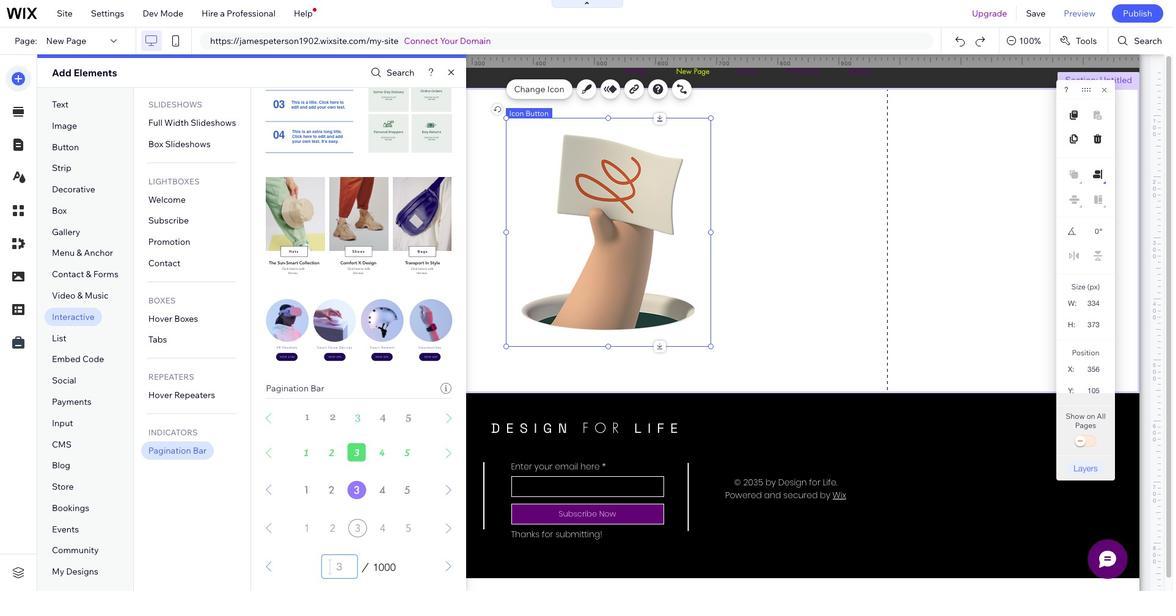 Task type: describe. For each thing, give the bounding box(es) containing it.
community
[[52, 546, 99, 557]]

social
[[52, 375, 76, 386]]

hover for hover repeaters
[[148, 390, 172, 401]]

forms
[[93, 269, 118, 280]]

show on all pages
[[1066, 412, 1106, 430]]

lightboxes
[[148, 176, 200, 186]]

0 horizontal spatial button
[[52, 142, 79, 153]]

800
[[780, 60, 791, 67]]

box for box slideshows
[[148, 139, 163, 150]]

add elements
[[52, 67, 117, 79]]

hover boxes
[[148, 313, 198, 324]]

tabs
[[148, 335, 167, 346]]

full
[[148, 117, 163, 128]]

payments
[[52, 397, 92, 408]]

contact for contact
[[148, 258, 180, 269]]

music
[[85, 290, 109, 301]]

show
[[1066, 412, 1086, 421]]

2 vertical spatial slideshows
[[165, 139, 211, 150]]

cms
[[52, 439, 72, 450]]

? button
[[1065, 86, 1069, 94]]

image
[[52, 120, 77, 131]]

my designs
[[52, 567, 98, 578]]

publish button
[[1113, 4, 1164, 23]]

tools button
[[1051, 28, 1109, 54]]

size
[[1072, 282, 1086, 292]]

900
[[842, 60, 853, 67]]

0 vertical spatial slideshows
[[148, 100, 202, 109]]

icon button
[[510, 109, 549, 118]]

hover for hover boxes
[[148, 313, 172, 324]]

code
[[82, 354, 104, 365]]

dev
[[143, 8, 158, 19]]

save
[[1027, 8, 1046, 19]]

600
[[658, 60, 669, 67]]

events
[[52, 524, 79, 535]]

300
[[475, 60, 486, 67]]

hire
[[202, 8, 218, 19]]

100%
[[1020, 35, 1042, 46]]

1 horizontal spatial bar
[[311, 383, 324, 394]]

indicators
[[148, 428, 198, 438]]

w:
[[1069, 300, 1077, 308]]

box slideshows
[[148, 139, 211, 150]]

400
[[536, 60, 547, 67]]

preview
[[1065, 8, 1096, 19]]

1 horizontal spatial pagination
[[266, 383, 309, 394]]

0 vertical spatial boxes
[[148, 296, 176, 305]]

blog
[[52, 461, 70, 472]]

on
[[1087, 412, 1096, 421]]

0 horizontal spatial search
[[387, 67, 415, 78]]

1 vertical spatial boxes
[[174, 313, 198, 324]]

change icon
[[514, 84, 565, 95]]

0 horizontal spatial pagination bar
[[148, 446, 207, 457]]

°
[[1100, 227, 1103, 236]]

https://jamespeterson1902.wixsite.com/my-
[[210, 35, 384, 46]]

full width slideshows
[[148, 117, 236, 128]]

0 horizontal spatial search button
[[368, 64, 415, 82]]

h:
[[1069, 321, 1076, 330]]

interactive
[[52, 312, 95, 323]]

contact & forms
[[52, 269, 118, 280]]

my
[[52, 567, 64, 578]]

text
[[52, 99, 69, 110]]

anchor
[[84, 248, 113, 259]]

new page
[[46, 35, 86, 46]]

subscribe
[[148, 215, 189, 226]]

untitled
[[1101, 75, 1133, 86]]

embed code
[[52, 354, 104, 365]]

& for contact
[[86, 269, 92, 280]]

domain
[[460, 35, 491, 46]]

1 vertical spatial repeaters
[[174, 390, 215, 401]]

your
[[440, 35, 458, 46]]

add
[[52, 67, 71, 79]]

contact for contact & forms
[[52, 269, 84, 280]]

input
[[52, 418, 73, 429]]

list
[[52, 333, 66, 344]]

bookings
[[52, 503, 89, 514]]



Task type: vqa. For each thing, say whether or not it's contained in the screenshot.
leftmost Button
yes



Task type: locate. For each thing, give the bounding box(es) containing it.
settings
[[91, 8, 124, 19]]

2 hover from the top
[[148, 390, 172, 401]]

1 horizontal spatial icon
[[548, 84, 565, 95]]

search button down site
[[368, 64, 415, 82]]

https://jamespeterson1902.wixsite.com/my-site connect your domain
[[210, 35, 491, 46]]

connect
[[404, 35, 438, 46]]

&
[[77, 248, 82, 259], [86, 269, 92, 280], [77, 290, 83, 301]]

0 vertical spatial bar
[[311, 383, 324, 394]]

hover up tabs
[[148, 313, 172, 324]]

width
[[165, 117, 189, 128]]

y:
[[1069, 387, 1075, 396]]

0 horizontal spatial box
[[52, 205, 67, 216]]

slideshows down full width slideshows
[[165, 139, 211, 150]]

0 horizontal spatial contact
[[52, 269, 84, 280]]

save button
[[1018, 0, 1055, 27]]

0 vertical spatial search button
[[1109, 28, 1174, 54]]

welcome
[[148, 194, 186, 205]]

help
[[294, 8, 313, 19]]

promotion
[[148, 237, 190, 248]]

0 horizontal spatial icon
[[510, 109, 524, 118]]

menu
[[52, 248, 75, 259]]

page
[[66, 35, 86, 46]]

video & music
[[52, 290, 109, 301]]

?
[[1065, 86, 1069, 94]]

layers button
[[1067, 462, 1106, 475]]

hover repeaters
[[148, 390, 215, 401]]

box for box
[[52, 205, 67, 216]]

bar
[[311, 383, 324, 394], [193, 446, 207, 457]]

preview button
[[1055, 0, 1105, 27]]

0 horizontal spatial pagination
[[148, 446, 191, 457]]

1 vertical spatial icon
[[510, 109, 524, 118]]

button down "change icon"
[[526, 109, 549, 118]]

icon
[[548, 84, 565, 95], [510, 109, 524, 118]]

contact down "promotion"
[[148, 258, 180, 269]]

all
[[1098, 412, 1106, 421]]

strip
[[52, 163, 71, 174]]

contact up video
[[52, 269, 84, 280]]

0 horizontal spatial bar
[[193, 446, 207, 457]]

hover
[[148, 313, 172, 324], [148, 390, 172, 401]]

icon down change
[[510, 109, 524, 118]]

upgrade
[[973, 8, 1008, 19]]

search down site
[[387, 67, 415, 78]]

1 horizontal spatial pagination bar
[[266, 383, 324, 394]]

new
[[46, 35, 64, 46]]

pages
[[1076, 421, 1097, 430]]

0 vertical spatial pagination
[[266, 383, 309, 394]]

& for menu
[[77, 248, 82, 259]]

box
[[148, 139, 163, 150], [52, 205, 67, 216]]

site
[[384, 35, 399, 46]]

2 vertical spatial &
[[77, 290, 83, 301]]

1 vertical spatial hover
[[148, 390, 172, 401]]

1 vertical spatial button
[[52, 142, 79, 153]]

700
[[719, 60, 730, 67]]

layers
[[1074, 463, 1099, 474]]

store
[[52, 482, 74, 493]]

1 hover from the top
[[148, 313, 172, 324]]

pagination bar
[[266, 383, 324, 394], [148, 446, 207, 457]]

professional
[[227, 8, 276, 19]]

0 vertical spatial pagination bar
[[266, 383, 324, 394]]

section: untitled
[[1066, 75, 1133, 86]]

1 vertical spatial search button
[[368, 64, 415, 82]]

section:
[[1066, 75, 1099, 86]]

repeaters
[[148, 372, 194, 382], [174, 390, 215, 401]]

embed
[[52, 354, 81, 365]]

search button down publish "button"
[[1109, 28, 1174, 54]]

None text field
[[1083, 224, 1100, 240], [1082, 295, 1105, 312], [1082, 317, 1105, 333], [1081, 383, 1105, 399], [1083, 224, 1100, 240], [1082, 295, 1105, 312], [1082, 317, 1105, 333], [1081, 383, 1105, 399]]

search down publish "button"
[[1135, 35, 1163, 46]]

& left forms
[[86, 269, 92, 280]]

& for video
[[77, 290, 83, 301]]

0 vertical spatial search
[[1135, 35, 1163, 46]]

switch
[[1074, 433, 1099, 451]]

0 vertical spatial button
[[526, 109, 549, 118]]

menu & anchor
[[52, 248, 113, 259]]

gallery
[[52, 227, 80, 238]]

None text field
[[1081, 361, 1105, 378]]

repeaters up the indicators
[[174, 390, 215, 401]]

decorative
[[52, 184, 95, 195]]

1 horizontal spatial button
[[526, 109, 549, 118]]

& right the menu at the top of page
[[77, 248, 82, 259]]

tools
[[1077, 35, 1098, 46]]

box down full
[[148, 139, 163, 150]]

a
[[220, 8, 225, 19]]

box up gallery
[[52, 205, 67, 216]]

1 vertical spatial pagination bar
[[148, 446, 207, 457]]

(px)
[[1088, 282, 1101, 292]]

button
[[526, 109, 549, 118], [52, 142, 79, 153]]

& right video
[[77, 290, 83, 301]]

repeaters up hover repeaters
[[148, 372, 194, 382]]

slideshows right width
[[191, 117, 236, 128]]

0 vertical spatial box
[[148, 139, 163, 150]]

0 vertical spatial repeaters
[[148, 372, 194, 382]]

1 horizontal spatial search
[[1135, 35, 1163, 46]]

500
[[597, 60, 608, 67]]

dev mode
[[143, 8, 183, 19]]

1 vertical spatial slideshows
[[191, 117, 236, 128]]

1 vertical spatial &
[[86, 269, 92, 280]]

boxes
[[148, 296, 176, 305], [174, 313, 198, 324]]

slideshows up width
[[148, 100, 202, 109]]

1 vertical spatial box
[[52, 205, 67, 216]]

0 vertical spatial hover
[[148, 313, 172, 324]]

1 vertical spatial contact
[[52, 269, 84, 280]]

position
[[1073, 348, 1100, 358]]

1 vertical spatial bar
[[193, 446, 207, 457]]

mode
[[160, 8, 183, 19]]

contact
[[148, 258, 180, 269], [52, 269, 84, 280]]

0 vertical spatial contact
[[148, 258, 180, 269]]

0 vertical spatial &
[[77, 248, 82, 259]]

icon right change
[[548, 84, 565, 95]]

change
[[514, 84, 546, 95]]

video
[[52, 290, 75, 301]]

elements
[[74, 67, 117, 79]]

0 vertical spatial icon
[[548, 84, 565, 95]]

site
[[57, 8, 73, 19]]

designs
[[66, 567, 98, 578]]

1 vertical spatial search
[[387, 67, 415, 78]]

1 horizontal spatial contact
[[148, 258, 180, 269]]

hire a professional
[[202, 8, 276, 19]]

button down "image"
[[52, 142, 79, 153]]

1 vertical spatial pagination
[[148, 446, 191, 457]]

1 horizontal spatial search button
[[1109, 28, 1174, 54]]

hover up the indicators
[[148, 390, 172, 401]]

publish
[[1124, 8, 1153, 19]]

100% button
[[1000, 28, 1050, 54]]

1 horizontal spatial box
[[148, 139, 163, 150]]

x:
[[1069, 366, 1075, 374]]



